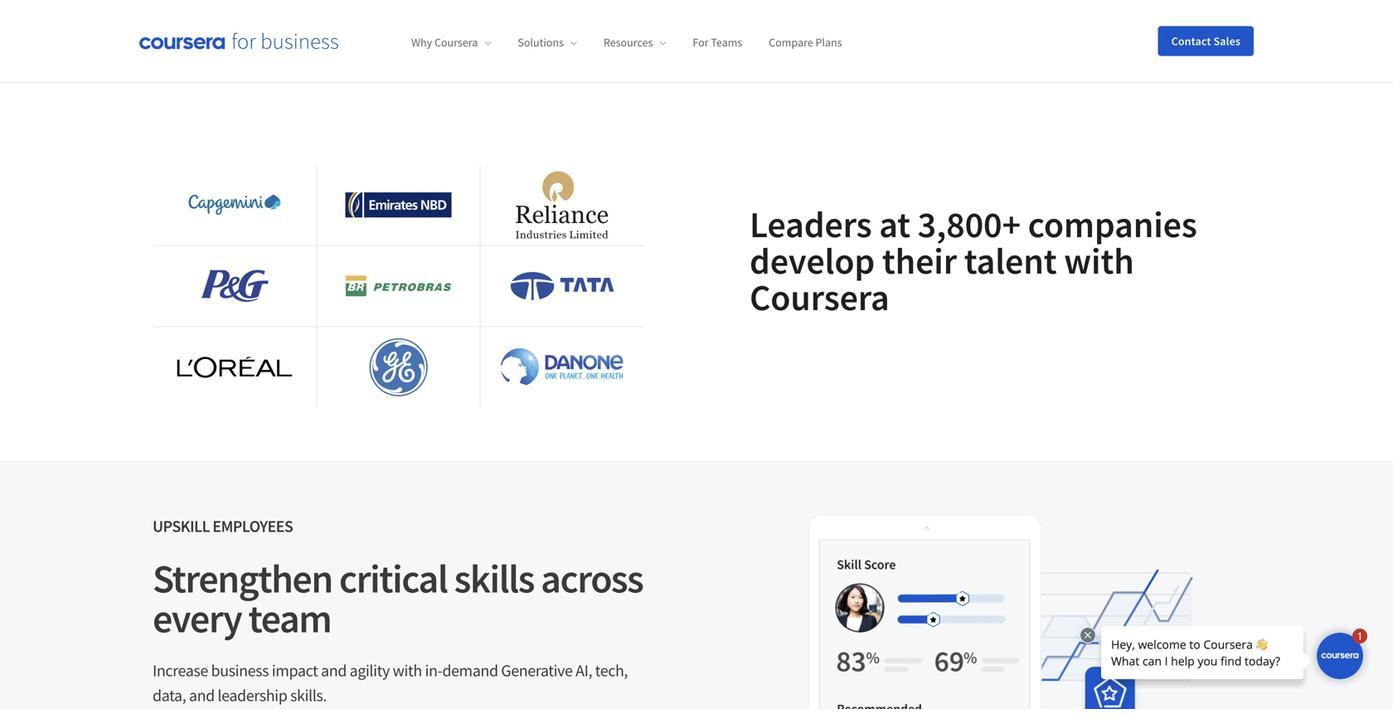 Task type: locate. For each thing, give the bounding box(es) containing it.
solutions link
[[518, 35, 577, 50]]

and inside , tech, data, and leadership skills.
[[189, 685, 215, 706]]

1 horizontal spatial and
[[321, 660, 347, 681]]

danone logo image
[[501, 348, 624, 387]]

0 vertical spatial with
[[1064, 238, 1134, 284]]

teams
[[711, 35, 742, 50]]

[ right why coursera
[[487, 30, 491, 46]]

and right data,
[[189, 685, 215, 706]]

for
[[693, 35, 709, 50]]

0 horizontal spatial coursera
[[434, 35, 478, 50]]

leaders
[[750, 201, 872, 247]]

1 horizontal spatial [
[[1213, 30, 1217, 46]]

why coursera
[[411, 35, 478, 50]]

strengthen
[[153, 554, 332, 603]]

1 vertical spatial and
[[189, 685, 215, 706]]

leadership
[[218, 685, 287, 706]]

coursera inside leaders at 3,800+ companies develop their talent with coursera
[[750, 274, 889, 320]]

skills.
[[290, 685, 327, 706]]

coursera right why
[[434, 35, 478, 50]]

increase business impact and agility with in-demand generative ai
[[153, 660, 588, 681]]

1 horizontal spatial with
[[1064, 238, 1134, 284]]

critical
[[339, 554, 447, 603]]

[
[[487, 30, 491, 46], [1213, 30, 1217, 46]]

[ left the ] at the top right
[[1213, 30, 1217, 46]]

data,
[[153, 685, 186, 706]]

compare plans
[[769, 35, 842, 50]]

across
[[541, 554, 643, 603]]

1 [ from the left
[[487, 30, 491, 46]]

capgemini logo image
[[189, 195, 281, 215]]

employees
[[213, 516, 293, 537]]

1 vertical spatial with
[[393, 660, 422, 681]]

1 horizontal spatial coursera
[[750, 274, 889, 320]]

upskill employees
[[153, 516, 293, 537]]

3,800+
[[918, 201, 1021, 247]]

companies
[[1028, 201, 1197, 247]]

0 vertical spatial and
[[321, 660, 347, 681]]

increase
[[153, 660, 208, 681]]

their
[[882, 238, 957, 284]]

with
[[1064, 238, 1134, 284], [393, 660, 422, 681]]

0 horizontal spatial with
[[393, 660, 422, 681]]

3
[[1217, 30, 1223, 46]]

resources link
[[604, 35, 666, 50]]

0 horizontal spatial and
[[189, 685, 215, 706]]

2 [ from the left
[[1213, 30, 1217, 46]]

and
[[321, 660, 347, 681], [189, 685, 215, 706]]

[ 3 ]
[[1213, 30, 1227, 46]]

with inside leaders at 3,800+ companies develop their talent with coursera
[[1064, 238, 1134, 284]]

ai
[[576, 660, 588, 681]]

contact sales button
[[1158, 26, 1254, 56]]

leaders at 3,800+ companies develop their talent with coursera
[[750, 201, 1197, 320]]

and up skills.
[[321, 660, 347, 681]]

coursera down leaders
[[750, 274, 889, 320]]

reliance logo image
[[516, 171, 608, 238]]

and for leadership
[[189, 685, 215, 706]]

[ for 3
[[1213, 30, 1217, 46]]

at
[[879, 201, 910, 247]]

upskill
[[153, 516, 210, 537]]

1 vertical spatial coursera
[[750, 274, 889, 320]]

generative
[[501, 660, 573, 681]]

]
[[1223, 30, 1227, 46]]

l'oreal logo image
[[173, 353, 296, 381]]

coursera
[[434, 35, 478, 50], [750, 274, 889, 320]]

for teams
[[693, 35, 742, 50]]

0 horizontal spatial [
[[487, 30, 491, 46]]



Task type: describe. For each thing, give the bounding box(es) containing it.
compare
[[769, 35, 813, 50]]

petrobras logo image
[[346, 276, 451, 297]]

team
[[248, 593, 331, 643]]

emirates logo image
[[345, 192, 452, 218]]

solutions
[[518, 35, 564, 50]]

plans
[[816, 35, 842, 50]]

talent
[[964, 238, 1057, 284]]

agility
[[350, 660, 390, 681]]

impact
[[272, 660, 318, 681]]

in-
[[425, 660, 442, 681]]

why
[[411, 35, 432, 50]]

[ for 1
[[487, 30, 491, 46]]

coursera for business image
[[139, 33, 338, 49]]

0 vertical spatial coursera
[[434, 35, 478, 50]]

[ 1
[[487, 30, 498, 46]]

ge logo image
[[364, 334, 433, 401]]

sales
[[1214, 34, 1241, 49]]

why coursera link
[[411, 35, 491, 50]]

develop
[[750, 238, 875, 284]]

strengthen critical skills  across every team
[[153, 554, 643, 643]]

, tech, data, and leadership skills.
[[153, 660, 628, 706]]

tech,
[[595, 660, 628, 681]]

1
[[491, 30, 498, 46]]

business
[[211, 660, 269, 681]]

generative ai link
[[501, 660, 588, 681]]

for teams link
[[693, 35, 742, 50]]

contact sales
[[1171, 34, 1241, 49]]

illustration of the coursera skills-first platform image
[[750, 514, 1241, 709]]

skills
[[454, 554, 534, 603]]

,
[[588, 660, 592, 681]]

demand
[[442, 660, 498, 681]]

resources
[[604, 35, 653, 50]]

every
[[153, 593, 242, 643]]

contact
[[1171, 34, 1211, 49]]

p&g logo image
[[201, 270, 269, 302]]

compare plans link
[[769, 35, 842, 50]]

and for agility
[[321, 660, 347, 681]]

tata logo image
[[510, 272, 614, 300]]



Task type: vqa. For each thing, say whether or not it's contained in the screenshot.
Illustration of the Coursera skills-first platform image
yes



